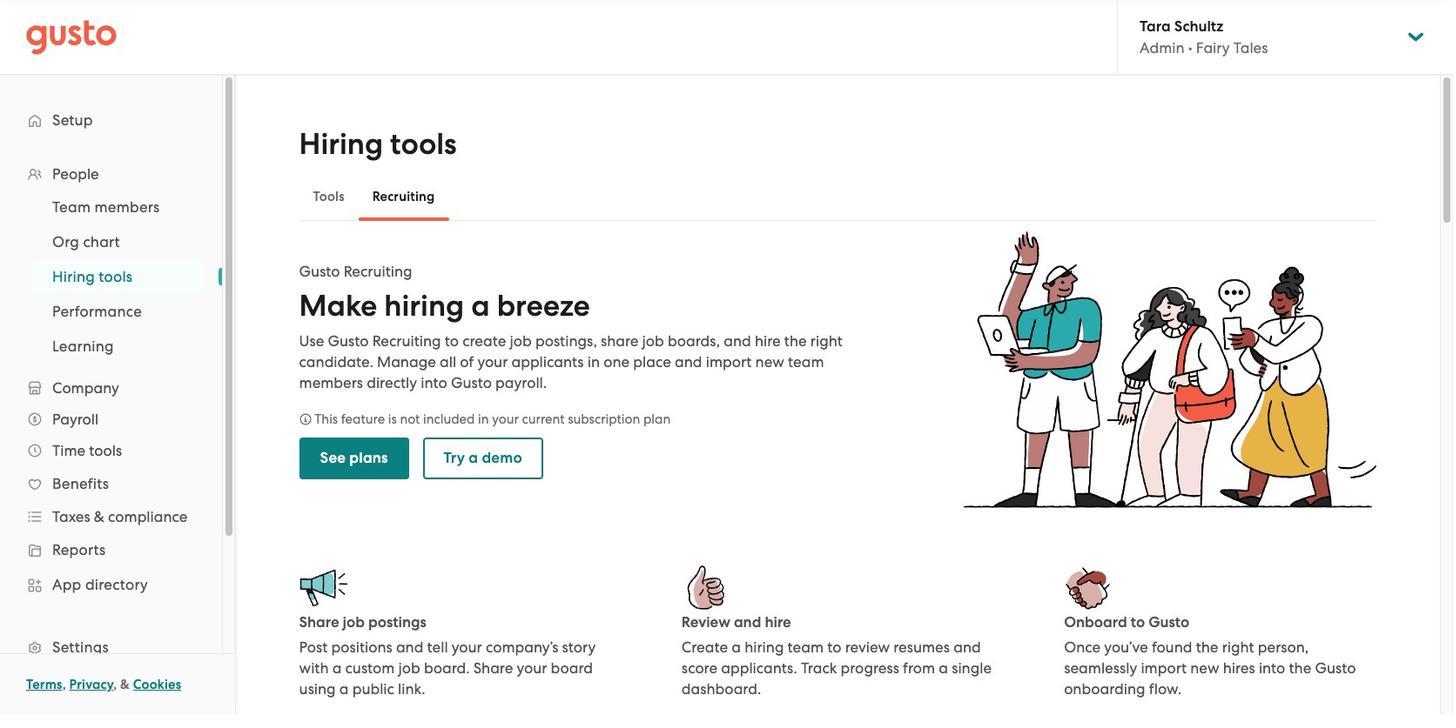 Task type: locate. For each thing, give the bounding box(es) containing it.
hiring tools up performance
[[52, 268, 133, 286]]

into
[[421, 374, 447, 392], [1259, 660, 1285, 678]]

list containing people
[[0, 158, 222, 716]]

& inside dropdown button
[[94, 508, 104, 526]]

0 horizontal spatial share
[[299, 614, 339, 632]]

0 vertical spatial team
[[788, 353, 824, 371]]

0 vertical spatial import
[[706, 353, 752, 371]]

in
[[587, 353, 600, 371], [478, 412, 489, 427]]

0 vertical spatial hire
[[755, 332, 781, 350]]

into inside 'onboard to gusto once you've found the right person, seamlessly import new hires into the gusto onboarding flow.'
[[1259, 660, 1285, 678]]

0 horizontal spatial ,
[[62, 677, 66, 693]]

1 horizontal spatial hiring tools
[[299, 126, 457, 162]]

2 vertical spatial tools
[[89, 442, 122, 460]]

gusto
[[299, 263, 340, 280], [328, 332, 369, 350], [451, 374, 492, 392], [1148, 614, 1189, 632], [1315, 660, 1356, 678]]

1 vertical spatial new
[[1190, 660, 1219, 678]]

of
[[460, 353, 474, 371]]

hiring
[[299, 126, 383, 162], [52, 268, 95, 286]]

a right try on the left bottom of page
[[469, 449, 478, 467]]

1 horizontal spatial the
[[1196, 639, 1218, 657]]

1 vertical spatial tools
[[99, 268, 133, 286]]

cookies
[[133, 677, 181, 693]]

1 vertical spatial to
[[1131, 614, 1145, 632]]

members
[[95, 199, 160, 216], [299, 374, 363, 392]]

1 horizontal spatial ,
[[113, 677, 117, 693]]

hiring up applicants.
[[745, 639, 784, 657]]

to inside review and hire create a hiring team to review resumes and score applicants. track progress from a single dashboard.
[[827, 639, 841, 657]]

board.
[[424, 660, 470, 678]]

hiring up manage
[[384, 288, 464, 324]]

1 horizontal spatial new
[[1190, 660, 1219, 678]]

0 vertical spatial to
[[445, 332, 459, 350]]

0 horizontal spatial hiring tools
[[52, 268, 133, 286]]

2 vertical spatial recruiting
[[372, 332, 441, 350]]

in left one
[[587, 353, 600, 371]]

hiring down the org
[[52, 268, 95, 286]]

try a demo button
[[423, 438, 543, 479]]

0 horizontal spatial into
[[421, 374, 447, 392]]

a up applicants.
[[732, 639, 741, 657]]

0 horizontal spatial in
[[478, 412, 489, 427]]

1 vertical spatial hiring tools
[[52, 268, 133, 286]]

hiring tools
[[299, 126, 457, 162], [52, 268, 133, 286]]

1 horizontal spatial right
[[1222, 639, 1254, 657]]

2 vertical spatial the
[[1289, 660, 1311, 678]]

into inside gusto recruiting make hiring a breeze use gusto recruiting to create job postings, share job boards, and hire the right candidate. manage all of your applicants in one place and import new team members directly into gusto payroll.
[[421, 374, 447, 392]]

&
[[94, 508, 104, 526], [120, 677, 130, 693]]

into down all
[[421, 374, 447, 392]]

& right 'taxes'
[[94, 508, 104, 526]]

reports
[[52, 542, 106, 559]]

1 vertical spatial &
[[120, 677, 130, 693]]

tools down payroll 'dropdown button'
[[89, 442, 122, 460]]

performance link
[[31, 296, 205, 327]]

1 list from the top
[[0, 158, 222, 716]]

0 vertical spatial members
[[95, 199, 160, 216]]

members down candidate.
[[299, 374, 363, 392]]

right inside gusto recruiting make hiring a breeze use gusto recruiting to create job postings, share job boards, and hire the right candidate. manage all of your applicants in one place and import new team members directly into gusto payroll.
[[810, 332, 843, 350]]

and down 'postings'
[[396, 639, 424, 657]]

admin
[[1140, 39, 1185, 57]]

1 vertical spatial hire
[[765, 614, 791, 632]]

post
[[299, 639, 328, 657]]

0 horizontal spatial &
[[94, 508, 104, 526]]

1 horizontal spatial into
[[1259, 660, 1285, 678]]

0 vertical spatial hiring tools
[[299, 126, 457, 162]]

current
[[522, 412, 565, 427]]

import
[[706, 353, 752, 371], [1141, 660, 1187, 678]]

to up all
[[445, 332, 459, 350]]

1 horizontal spatial import
[[1141, 660, 1187, 678]]

0 vertical spatial into
[[421, 374, 447, 392]]

once
[[1064, 639, 1101, 657]]

import inside 'onboard to gusto once you've found the right person, seamlessly import new hires into the gusto onboarding flow.'
[[1141, 660, 1187, 678]]

0 horizontal spatial hiring
[[52, 268, 95, 286]]

0 horizontal spatial hiring
[[384, 288, 464, 324]]

members up the org chart link
[[95, 199, 160, 216]]

chart
[[83, 233, 120, 251]]

your up board.
[[452, 639, 482, 657]]

boards,
[[668, 332, 720, 350]]

compliance
[[108, 508, 188, 526]]

1 horizontal spatial share
[[473, 660, 513, 678]]

recruiting
[[372, 189, 435, 205], [344, 263, 412, 280], [372, 332, 441, 350]]

1 vertical spatial recruiting
[[344, 263, 412, 280]]

setup
[[52, 111, 93, 129]]

1 horizontal spatial hiring
[[299, 126, 383, 162]]

hiring inside list
[[52, 268, 95, 286]]

1 vertical spatial members
[[299, 374, 363, 392]]

import up flow.
[[1141, 660, 1187, 678]]

manage
[[377, 353, 436, 371]]

share up post
[[299, 614, 339, 632]]

0 horizontal spatial right
[[810, 332, 843, 350]]

share down company's
[[473, 660, 513, 678]]

0 vertical spatial recruiting
[[372, 189, 435, 205]]

0 vertical spatial the
[[784, 332, 807, 350]]

1 vertical spatial import
[[1141, 660, 1187, 678]]

recruiting up manage
[[372, 332, 441, 350]]

hiring
[[384, 288, 464, 324], [745, 639, 784, 657]]

0 vertical spatial in
[[587, 353, 600, 371]]

hire inside review and hire create a hiring team to review resumes and score applicants. track progress from a single dashboard.
[[765, 614, 791, 632]]

home image
[[26, 20, 117, 54]]

1 , from the left
[[62, 677, 66, 693]]

members inside gusto recruiting make hiring a breeze use gusto recruiting to create job postings, share job boards, and hire the right candidate. manage all of your applicants in one place and import new team members directly into gusto payroll.
[[299, 374, 363, 392]]

org chart link
[[31, 226, 205, 258]]

tales
[[1233, 39, 1268, 57]]

1 vertical spatial team
[[788, 639, 824, 657]]

0 horizontal spatial the
[[784, 332, 807, 350]]

tools
[[313, 189, 345, 205]]

schultz
[[1174, 17, 1223, 36]]

terms
[[26, 677, 62, 693]]

job up positions
[[343, 614, 365, 632]]

a
[[471, 288, 490, 324], [469, 449, 478, 467], [732, 639, 741, 657], [332, 660, 342, 678], [939, 660, 948, 678], [339, 681, 349, 699]]

team inside gusto recruiting make hiring a breeze use gusto recruiting to create job postings, share job boards, and hire the right candidate. manage all of your applicants in one place and import new team members directly into gusto payroll.
[[788, 353, 824, 371]]

2 horizontal spatial the
[[1289, 660, 1311, 678]]

positions
[[331, 639, 392, 657]]

list
[[0, 158, 222, 716], [0, 190, 222, 364]]

plan
[[643, 412, 671, 427]]

•
[[1188, 39, 1192, 57]]

your down "create" in the left of the page
[[477, 353, 508, 371]]

hiring tools up recruiting button
[[299, 126, 457, 162]]

1 horizontal spatial to
[[827, 639, 841, 657]]

this
[[315, 412, 338, 427]]

1 horizontal spatial in
[[587, 353, 600, 371]]

custom
[[345, 660, 395, 678]]

1 horizontal spatial &
[[120, 677, 130, 693]]

hire up applicants.
[[765, 614, 791, 632]]

, down settings "link"
[[113, 677, 117, 693]]

0 horizontal spatial members
[[95, 199, 160, 216]]

hire
[[755, 332, 781, 350], [765, 614, 791, 632]]

recruiting right tools button
[[372, 189, 435, 205]]

your left current
[[492, 412, 519, 427]]

tools
[[390, 126, 457, 162], [99, 268, 133, 286], [89, 442, 122, 460]]

0 horizontal spatial to
[[445, 332, 459, 350]]

,
[[62, 677, 66, 693], [113, 677, 117, 693]]

to inside gusto recruiting make hiring a breeze use gusto recruiting to create job postings, share job boards, and hire the right candidate. manage all of your applicants in one place and import new team members directly into gusto payroll.
[[445, 332, 459, 350]]

1 vertical spatial hiring
[[745, 639, 784, 657]]

hire right boards,
[[755, 332, 781, 350]]

app directory link
[[17, 569, 205, 601]]

a inside gusto recruiting make hiring a breeze use gusto recruiting to create job postings, share job boards, and hire the right candidate. manage all of your applicants in one place and import new team members directly into gusto payroll.
[[471, 288, 490, 324]]

0 horizontal spatial new
[[755, 353, 784, 371]]

company
[[52, 380, 119, 397]]

0 vertical spatial hiring
[[384, 288, 464, 324]]

plans
[[349, 449, 388, 467]]

tools up performance link
[[99, 268, 133, 286]]

1 vertical spatial right
[[1222, 639, 1254, 657]]

the
[[784, 332, 807, 350], [1196, 639, 1218, 657], [1289, 660, 1311, 678]]

hiring tools link
[[31, 261, 205, 293]]

into down person,
[[1259, 660, 1285, 678]]

recruiting up make
[[344, 263, 412, 280]]

this feature is not included in your current subscription plan
[[311, 412, 671, 427]]

settings link
[[17, 632, 205, 663]]

team inside review and hire create a hiring team to review resumes and score applicants. track progress from a single dashboard.
[[788, 639, 824, 657]]

hiring up tools
[[299, 126, 383, 162]]

to up you've
[[1131, 614, 1145, 632]]

onboard to gusto once you've found the right person, seamlessly import new hires into the gusto onboarding flow.
[[1064, 614, 1356, 699]]

your
[[477, 353, 508, 371], [492, 412, 519, 427], [452, 639, 482, 657], [517, 660, 547, 678]]

breeze
[[497, 288, 590, 324]]

, left "privacy"
[[62, 677, 66, 693]]

terms , privacy , & cookies
[[26, 677, 181, 693]]

see
[[320, 449, 346, 467]]

1 horizontal spatial members
[[299, 374, 363, 392]]

terms link
[[26, 677, 62, 693]]

reports link
[[17, 535, 205, 566]]

and up single
[[954, 639, 981, 657]]

job up applicants
[[510, 332, 532, 350]]

& left cookies
[[120, 677, 130, 693]]

team
[[788, 353, 824, 371], [788, 639, 824, 657]]

0 vertical spatial new
[[755, 353, 784, 371]]

in right included in the bottom left of the page
[[478, 412, 489, 427]]

from
[[903, 660, 935, 678]]

1 team from the top
[[788, 353, 824, 371]]

0 vertical spatial &
[[94, 508, 104, 526]]

tools up recruiting button
[[390, 126, 457, 162]]

gusto recruiting make hiring a breeze use gusto recruiting to create job postings, share job boards, and hire the right candidate. manage all of your applicants in one place and import new team members directly into gusto payroll.
[[299, 263, 843, 392]]

share
[[601, 332, 639, 350]]

see plans button
[[299, 438, 409, 479]]

payroll
[[52, 411, 99, 428]]

1 horizontal spatial hiring
[[745, 639, 784, 657]]

to up track
[[827, 639, 841, 657]]

1 vertical spatial hiring
[[52, 268, 95, 286]]

0 vertical spatial right
[[810, 332, 843, 350]]

0 horizontal spatial import
[[706, 353, 752, 371]]

company button
[[17, 373, 205, 404]]

a right with
[[332, 660, 342, 678]]

hiring inside gusto recruiting make hiring a breeze use gusto recruiting to create job postings, share job boards, and hire the right candidate. manage all of your applicants in one place and import new team members directly into gusto payroll.
[[384, 288, 464, 324]]

time tools button
[[17, 435, 205, 467]]

2 vertical spatial to
[[827, 639, 841, 657]]

import down boards,
[[706, 353, 752, 371]]

track
[[801, 660, 837, 678]]

1 vertical spatial share
[[473, 660, 513, 678]]

2 horizontal spatial to
[[1131, 614, 1145, 632]]

directly
[[367, 374, 417, 392]]

cookies button
[[133, 675, 181, 696]]

a right using
[[339, 681, 349, 699]]

org chart
[[52, 233, 120, 251]]

and down boards,
[[675, 353, 702, 371]]

2 list from the top
[[0, 190, 222, 364]]

directory
[[85, 576, 148, 594]]

1 vertical spatial into
[[1259, 660, 1285, 678]]

review and hire create a hiring team to review resumes and score applicants. track progress from a single dashboard.
[[682, 614, 992, 699]]

and inside share job postings post positions and tell your company's story with a custom job board. share your board using a public link.
[[396, 639, 424, 657]]

privacy
[[69, 677, 113, 693]]

a up "create" in the left of the page
[[471, 288, 490, 324]]

2 team from the top
[[788, 639, 824, 657]]

and right review
[[734, 614, 761, 632]]



Task type: describe. For each thing, give the bounding box(es) containing it.
tara schultz admin • fairy tales
[[1140, 17, 1268, 57]]

use
[[299, 332, 324, 350]]

settings
[[52, 639, 109, 656]]

resumes
[[894, 639, 950, 657]]

postings
[[368, 614, 426, 632]]

feature
[[341, 412, 385, 427]]

board
[[551, 660, 593, 678]]

review
[[845, 639, 890, 657]]

not
[[400, 412, 420, 427]]

share job postings post positions and tell your company's story with a custom job board. share your board using a public link.
[[299, 614, 596, 699]]

payroll button
[[17, 404, 205, 435]]

hiring tools inside hiring tools link
[[52, 268, 133, 286]]

tools inside dropdown button
[[89, 442, 122, 460]]

person,
[[1258, 639, 1309, 657]]

one
[[603, 353, 630, 371]]

company's
[[486, 639, 558, 657]]

1 vertical spatial the
[[1196, 639, 1218, 657]]

found
[[1152, 639, 1192, 657]]

score
[[682, 660, 717, 678]]

taxes
[[52, 508, 90, 526]]

to inside 'onboard to gusto once you've found the right person, seamlessly import new hires into the gusto onboarding flow.'
[[1131, 614, 1145, 632]]

in inside gusto recruiting make hiring a breeze use gusto recruiting to create job postings, share job boards, and hire the right candidate. manage all of your applicants in one place and import new team members directly into gusto payroll.
[[587, 353, 600, 371]]

and right boards,
[[724, 332, 751, 350]]

2 , from the left
[[113, 677, 117, 693]]

taxes & compliance
[[52, 508, 188, 526]]

tools button
[[299, 176, 358, 218]]

app directory
[[52, 576, 148, 594]]

0 vertical spatial hiring
[[299, 126, 383, 162]]

learning
[[52, 338, 114, 355]]

people button
[[17, 158, 205, 190]]

recruiting button
[[358, 176, 449, 218]]

time tools
[[52, 442, 122, 460]]

tell
[[427, 639, 448, 657]]

public
[[352, 681, 394, 699]]

benefits link
[[17, 468, 205, 500]]

included
[[423, 412, 475, 427]]

job up link.
[[398, 660, 420, 678]]

hires
[[1223, 660, 1255, 678]]

try
[[444, 449, 465, 467]]

list containing team members
[[0, 190, 222, 364]]

progress
[[841, 660, 899, 678]]

hiring inside review and hire create a hiring team to review resumes and score applicants. track progress from a single dashboard.
[[745, 639, 784, 657]]

setup link
[[17, 104, 205, 136]]

taxes & compliance button
[[17, 501, 205, 533]]

with
[[299, 660, 329, 678]]

new inside 'onboard to gusto once you've found the right person, seamlessly import new hires into the gusto onboarding flow.'
[[1190, 660, 1219, 678]]

job up place at left
[[642, 332, 664, 350]]

benefits
[[52, 475, 109, 493]]

gusto navigation element
[[0, 75, 222, 716]]

see plans
[[320, 449, 388, 467]]

1 vertical spatial in
[[478, 412, 489, 427]]

hire inside gusto recruiting make hiring a breeze use gusto recruiting to create job postings, share job boards, and hire the right candidate. manage all of your applicants in one place and import new team members directly into gusto payroll.
[[755, 332, 781, 350]]

time
[[52, 442, 85, 460]]

the inside gusto recruiting make hiring a breeze use gusto recruiting to create job postings, share job boards, and hire the right candidate. manage all of your applicants in one place and import new team members directly into gusto payroll.
[[784, 332, 807, 350]]

postings,
[[535, 332, 597, 350]]

team members link
[[31, 192, 205, 223]]

your inside gusto recruiting make hiring a breeze use gusto recruiting to create job postings, share job boards, and hire the right candidate. manage all of your applicants in one place and import new team members directly into gusto payroll.
[[477, 353, 508, 371]]

app
[[52, 576, 81, 594]]

hiring tools tab list
[[299, 172, 1377, 221]]

a inside try a demo button
[[469, 449, 478, 467]]

people
[[52, 165, 99, 183]]

0 vertical spatial share
[[299, 614, 339, 632]]

recruiting inside button
[[372, 189, 435, 205]]

demo
[[482, 449, 522, 467]]

review
[[682, 614, 730, 632]]

try a demo
[[444, 449, 522, 467]]

link.
[[398, 681, 425, 699]]

subscription
[[568, 412, 640, 427]]

a right from
[[939, 660, 948, 678]]

privacy link
[[69, 677, 113, 693]]

payroll.
[[495, 374, 547, 392]]

tara
[[1140, 17, 1171, 36]]

fairy
[[1196, 39, 1230, 57]]

create
[[462, 332, 506, 350]]

is
[[388, 412, 397, 427]]

import inside gusto recruiting make hiring a breeze use gusto recruiting to create job postings, share job boards, and hire the right candidate. manage all of your applicants in one place and import new team members directly into gusto payroll.
[[706, 353, 752, 371]]

your down company's
[[517, 660, 547, 678]]

recruiting image
[[963, 232, 1377, 509]]

single
[[952, 660, 992, 678]]

0 vertical spatial tools
[[390, 126, 457, 162]]

onboarding
[[1064, 681, 1145, 699]]

members inside gusto navigation element
[[95, 199, 160, 216]]

you've
[[1104, 639, 1148, 657]]

make
[[299, 288, 377, 324]]

new inside gusto recruiting make hiring a breeze use gusto recruiting to create job postings, share job boards, and hire the right candidate. manage all of your applicants in one place and import new team members directly into gusto payroll.
[[755, 353, 784, 371]]

applicants
[[511, 353, 584, 371]]

team
[[52, 199, 91, 216]]

learning link
[[31, 331, 205, 362]]

dashboard.
[[682, 681, 761, 699]]

all
[[440, 353, 456, 371]]

flow.
[[1149, 681, 1181, 699]]

performance
[[52, 303, 142, 320]]

applicants.
[[721, 660, 797, 678]]

candidate.
[[299, 353, 373, 371]]

right inside 'onboard to gusto once you've found the right person, seamlessly import new hires into the gusto onboarding flow.'
[[1222, 639, 1254, 657]]

using
[[299, 681, 336, 699]]

seamlessly
[[1064, 660, 1137, 678]]

place
[[633, 353, 671, 371]]



Task type: vqa. For each thing, say whether or not it's contained in the screenshot.
Employees to the bottom
no



